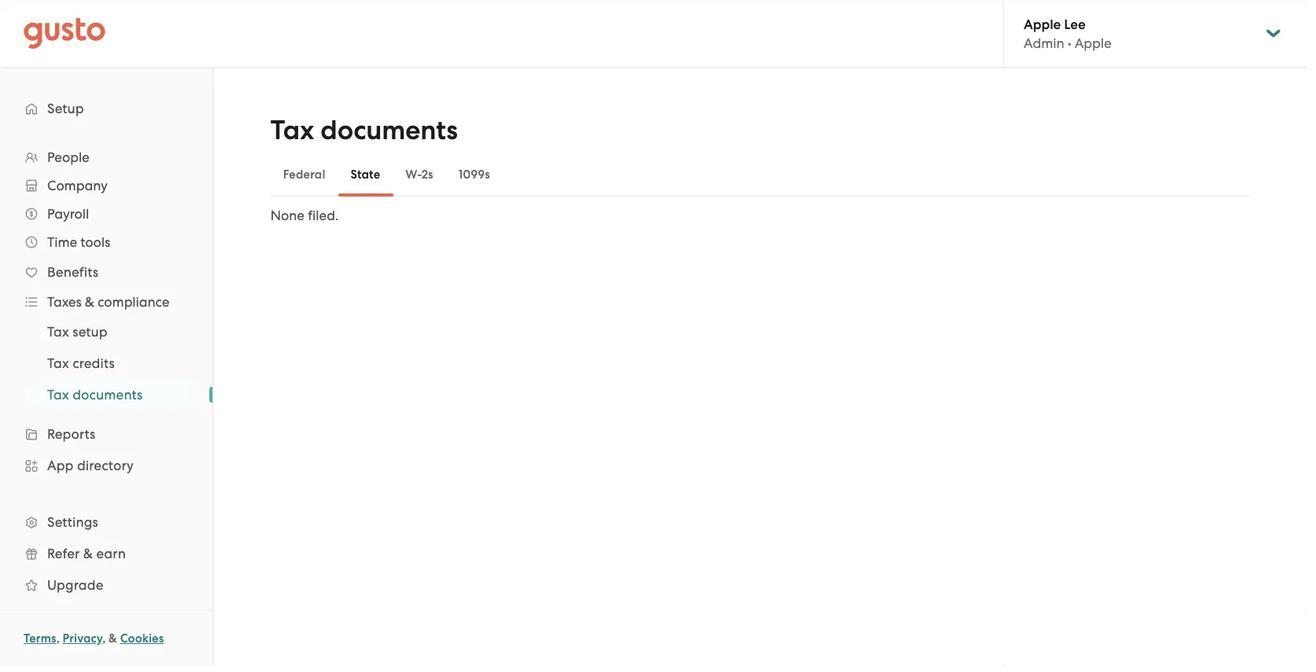 Task type: vqa. For each thing, say whether or not it's contained in the screenshot.
the rightmost 'TUE,'
no



Task type: describe. For each thing, give the bounding box(es) containing it.
people button
[[16, 143, 197, 172]]

time
[[47, 235, 77, 250]]

time tools button
[[16, 228, 197, 257]]

payroll button
[[16, 200, 197, 228]]

tax setup link
[[28, 318, 197, 346]]

app
[[47, 458, 74, 474]]

list containing tax setup
[[0, 316, 213, 411]]

terms link
[[24, 632, 56, 646]]

reports link
[[16, 420, 197, 449]]

lee
[[1064, 16, 1086, 32]]

app directory
[[47, 458, 134, 474]]

tax for 'tax credits' link
[[47, 356, 69, 372]]

directory
[[77, 458, 134, 474]]

taxes & compliance button
[[16, 288, 197, 316]]

people
[[47, 150, 90, 165]]

admin
[[1024, 35, 1065, 51]]

state
[[351, 168, 380, 182]]

tax forms tab list
[[271, 153, 1250, 197]]

cookies
[[120, 632, 164, 646]]

1099s button
[[446, 156, 503, 194]]

company button
[[16, 172, 197, 200]]

& for compliance
[[85, 294, 94, 310]]

setup
[[73, 324, 108, 340]]

time tools
[[47, 235, 110, 250]]

privacy link
[[63, 632, 102, 646]]

app directory link
[[16, 452, 197, 480]]

refer
[[47, 546, 80, 562]]

tax for tax documents link on the bottom left of page
[[47, 387, 69, 403]]

taxes
[[47, 294, 82, 310]]

1 vertical spatial apple
[[1075, 35, 1112, 51]]

1 , from the left
[[56, 632, 60, 646]]

tax for tax setup link
[[47, 324, 69, 340]]

2s
[[422, 168, 433, 182]]

settings link
[[16, 508, 197, 537]]

tools
[[81, 235, 110, 250]]

1 horizontal spatial tax documents
[[271, 115, 458, 146]]

benefits link
[[16, 258, 197, 287]]

documents inside list
[[73, 387, 143, 403]]

settings
[[47, 515, 98, 531]]

list containing people
[[0, 143, 213, 633]]

help
[[47, 609, 77, 625]]



Task type: locate. For each thing, give the bounding box(es) containing it.
& right taxes
[[85, 294, 94, 310]]

tax down tax credits
[[47, 387, 69, 403]]

1 horizontal spatial apple
[[1075, 35, 1112, 51]]

0 horizontal spatial tax documents
[[47, 387, 143, 403]]

tax setup
[[47, 324, 108, 340]]

w-
[[406, 168, 422, 182]]

documents up 'state'
[[321, 115, 458, 146]]

terms , privacy , & cookies
[[24, 632, 164, 646]]

& inside dropdown button
[[85, 294, 94, 310]]

tax left credits
[[47, 356, 69, 372]]

, down help link
[[102, 632, 106, 646]]

apple lee admin • apple
[[1024, 16, 1112, 51]]

1 vertical spatial tax documents
[[47, 387, 143, 403]]

0 vertical spatial documents
[[321, 115, 458, 146]]

tax credits
[[47, 356, 115, 372]]

2 , from the left
[[102, 632, 106, 646]]

privacy
[[63, 632, 102, 646]]

1 vertical spatial documents
[[73, 387, 143, 403]]

federal button
[[271, 156, 338, 194]]

2 vertical spatial &
[[109, 632, 117, 646]]

tax
[[271, 115, 314, 146], [47, 324, 69, 340], [47, 356, 69, 372], [47, 387, 69, 403]]

0 horizontal spatial apple
[[1024, 16, 1061, 32]]

w-2s button
[[393, 156, 446, 194]]

upgrade link
[[16, 571, 197, 600]]

reports
[[47, 427, 96, 442]]

1 horizontal spatial ,
[[102, 632, 106, 646]]

tax down taxes
[[47, 324, 69, 340]]

tax up federal button on the left top
[[271, 115, 314, 146]]

none filed.
[[271, 208, 339, 224]]

tax documents down credits
[[47, 387, 143, 403]]

& down help link
[[109, 632, 117, 646]]

0 vertical spatial tax documents
[[271, 115, 458, 146]]

compliance
[[98, 294, 170, 310]]

apple up admin
[[1024, 16, 1061, 32]]

benefits
[[47, 264, 98, 280]]

help link
[[16, 603, 197, 631]]

cookies button
[[120, 630, 164, 649]]

•
[[1068, 35, 1072, 51]]

tax documents
[[271, 115, 458, 146], [47, 387, 143, 403]]

none
[[271, 208, 305, 224]]

gusto navigation element
[[0, 68, 213, 658]]

tax documents link
[[28, 381, 197, 409]]

1099s
[[459, 168, 490, 182]]

federal
[[283, 168, 325, 182]]

apple
[[1024, 16, 1061, 32], [1075, 35, 1112, 51]]

apple right '•' on the right top
[[1075, 35, 1112, 51]]

payroll
[[47, 206, 89, 222]]

tax documents up "state" button
[[271, 115, 458, 146]]

tax documents inside list
[[47, 387, 143, 403]]

w-2s
[[406, 168, 433, 182]]

setup
[[47, 101, 84, 116]]

, down help
[[56, 632, 60, 646]]

,
[[56, 632, 60, 646], [102, 632, 106, 646]]

setup link
[[16, 94, 197, 123]]

refer & earn
[[47, 546, 126, 562]]

credits
[[73, 356, 115, 372]]

filed.
[[308, 208, 339, 224]]

1 horizontal spatial documents
[[321, 115, 458, 146]]

0 vertical spatial apple
[[1024, 16, 1061, 32]]

1 list from the top
[[0, 143, 213, 633]]

terms
[[24, 632, 56, 646]]

taxes & compliance
[[47, 294, 170, 310]]

2 list from the top
[[0, 316, 213, 411]]

company
[[47, 178, 108, 194]]

0 horizontal spatial documents
[[73, 387, 143, 403]]

upgrade
[[47, 578, 104, 593]]

documents
[[321, 115, 458, 146], [73, 387, 143, 403]]

documents down 'tax credits' link
[[73, 387, 143, 403]]

state button
[[338, 156, 393, 194]]

& left earn
[[83, 546, 93, 562]]

0 vertical spatial &
[[85, 294, 94, 310]]

0 horizontal spatial ,
[[56, 632, 60, 646]]

home image
[[24, 18, 105, 49]]

earn
[[96, 546, 126, 562]]

tax credits link
[[28, 349, 197, 378]]

& for earn
[[83, 546, 93, 562]]

1 vertical spatial &
[[83, 546, 93, 562]]

refer & earn link
[[16, 540, 197, 568]]

&
[[85, 294, 94, 310], [83, 546, 93, 562], [109, 632, 117, 646]]

list
[[0, 143, 213, 633], [0, 316, 213, 411]]



